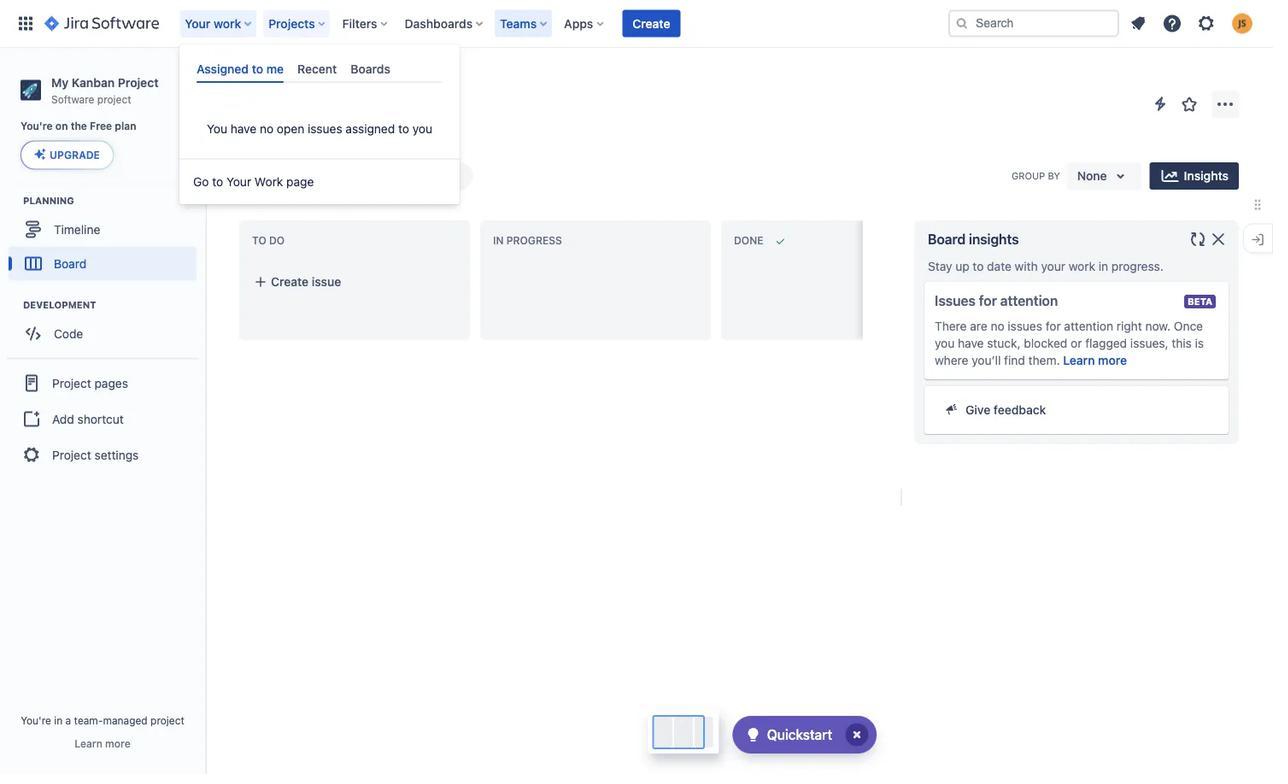 Task type: locate. For each thing, give the bounding box(es) containing it.
apps
[[564, 16, 594, 30]]

learn more button
[[1064, 352, 1128, 369], [75, 737, 131, 751]]

project up plan
[[118, 75, 159, 89]]

you
[[207, 122, 227, 136]]

0 vertical spatial issues
[[308, 122, 342, 136]]

board inside dialog
[[928, 231, 966, 247]]

0 vertical spatial have
[[231, 122, 257, 136]]

stay up to date with your work in progress.
[[928, 259, 1164, 274]]

1 horizontal spatial work
[[1069, 259, 1096, 274]]

0 horizontal spatial learn
[[75, 738, 102, 750]]

my inside my kanban project software project
[[51, 75, 69, 89]]

my up board
[[305, 71, 322, 85]]

go to your work page
[[193, 175, 314, 189]]

my up software
[[51, 75, 69, 89]]

no
[[260, 122, 274, 136], [991, 319, 1005, 333]]

1 vertical spatial create
[[271, 275, 309, 289]]

1 horizontal spatial my
[[305, 71, 322, 85]]

automations menu button icon image
[[1151, 94, 1171, 114]]

beta
[[1188, 296, 1213, 307]]

development
[[23, 299, 96, 310]]

primary element
[[10, 0, 949, 47]]

teams button
[[495, 10, 554, 37]]

0 horizontal spatial have
[[231, 122, 257, 136]]

1 vertical spatial more
[[105, 738, 131, 750]]

board inside planning group
[[54, 256, 86, 271]]

learn more button down you're in a team-managed project
[[75, 737, 131, 751]]

issues
[[308, 122, 342, 136], [1008, 319, 1043, 333]]

in
[[493, 235, 504, 247]]

where
[[935, 353, 969, 368]]

0 vertical spatial in
[[1099, 259, 1109, 274]]

is
[[1196, 336, 1205, 350]]

0 horizontal spatial your
[[185, 16, 211, 30]]

0 vertical spatial project
[[97, 93, 131, 105]]

project pages
[[52, 376, 128, 390]]

to left me
[[252, 62, 263, 76]]

1 vertical spatial work
[[1069, 259, 1096, 274]]

date
[[987, 259, 1012, 274]]

project inside my kanban project software project
[[97, 93, 131, 105]]

projects up me
[[269, 16, 315, 30]]

projects inside projects dropdown button
[[269, 16, 315, 30]]

projects button
[[263, 10, 332, 37]]

1 vertical spatial projects
[[239, 71, 284, 85]]

you're left 'a'
[[21, 715, 51, 727]]

assigned
[[197, 62, 249, 76]]

1 you're from the top
[[21, 120, 53, 132]]

0 horizontal spatial for
[[979, 293, 997, 309]]

1 vertical spatial in
[[54, 715, 63, 727]]

1 horizontal spatial you
[[935, 336, 955, 350]]

project
[[97, 93, 131, 105], [150, 715, 185, 727]]

to
[[252, 62, 263, 76], [398, 122, 409, 136], [212, 175, 223, 189], [973, 259, 984, 274]]

kanban inside my kanban project software project
[[72, 75, 115, 89]]

1 horizontal spatial project
[[150, 715, 185, 727]]

board insights
[[928, 231, 1019, 247]]

board
[[286, 104, 338, 128]]

project
[[370, 71, 409, 85], [118, 75, 159, 89], [52, 376, 91, 390], [52, 448, 91, 462]]

1 vertical spatial have
[[958, 336, 984, 350]]

close insights panel image
[[1209, 229, 1229, 250]]

plan
[[115, 120, 136, 132]]

pages
[[94, 376, 128, 390]]

no up stuck,
[[991, 319, 1005, 333]]

tab list
[[190, 55, 450, 83]]

1 horizontal spatial kanban
[[325, 71, 366, 85]]

kanban up software
[[72, 75, 115, 89]]

0 vertical spatial your
[[185, 16, 211, 30]]

group
[[7, 358, 198, 479]]

my kanban project software project
[[51, 75, 159, 105]]

for up are
[[979, 293, 997, 309]]

0 vertical spatial create
[[633, 16, 671, 30]]

1 horizontal spatial in
[[1099, 259, 1109, 274]]

in left 'a'
[[54, 715, 63, 727]]

1 horizontal spatial learn more button
[[1064, 352, 1128, 369]]

1 horizontal spatial more
[[1099, 353, 1128, 368]]

0 horizontal spatial more
[[105, 738, 131, 750]]

0 vertical spatial more
[[1099, 353, 1128, 368]]

free
[[90, 120, 112, 132]]

0 vertical spatial you're
[[21, 120, 53, 132]]

no inside the there are no issues for attention right now. once you have stuck, blocked or flagged issues, this is where you'll find them.
[[991, 319, 1005, 333]]

Search this board text field
[[241, 161, 320, 191]]

stuck,
[[988, 336, 1021, 350]]

board
[[928, 231, 966, 247], [54, 256, 86, 271]]

1 horizontal spatial learn more
[[1064, 353, 1128, 368]]

1 vertical spatial attention
[[1065, 319, 1114, 333]]

have down are
[[958, 336, 984, 350]]

settings image
[[1197, 13, 1217, 34]]

0 horizontal spatial work
[[214, 16, 241, 30]]

upgrade button
[[21, 141, 113, 169]]

create inside create button
[[633, 16, 671, 30]]

project inside my kanban project link
[[370, 71, 409, 85]]

project inside project settings link
[[52, 448, 91, 462]]

kanban up board
[[325, 71, 366, 85]]

create issue
[[271, 275, 341, 289]]

no for open
[[260, 122, 274, 136]]

blocked
[[1024, 336, 1068, 350]]

filters
[[342, 16, 377, 30]]

1 horizontal spatial issues
[[1008, 319, 1043, 333]]

you
[[413, 122, 433, 136], [935, 336, 955, 350]]

dismiss quickstart image
[[844, 721, 871, 749]]

planning group
[[9, 193, 204, 286]]

1 horizontal spatial no
[[991, 319, 1005, 333]]

your
[[1042, 259, 1066, 274]]

0 horizontal spatial learn more
[[75, 738, 131, 750]]

0 vertical spatial no
[[260, 122, 274, 136]]

done
[[734, 235, 764, 247]]

0 vertical spatial projects
[[269, 16, 315, 30]]

in
[[1099, 259, 1109, 274], [54, 715, 63, 727]]

for up blocked
[[1046, 319, 1061, 333]]

more
[[1099, 353, 1128, 368], [105, 738, 131, 750]]

1 horizontal spatial attention
[[1065, 319, 1114, 333]]

create inside create issue button
[[271, 275, 309, 289]]

star kan board image
[[1180, 94, 1200, 115]]

kanban
[[325, 71, 366, 85], [72, 75, 115, 89]]

1 vertical spatial you
[[935, 336, 955, 350]]

learn more down you're in a team-managed project
[[75, 738, 131, 750]]

invite
[[429, 169, 460, 183]]

1 vertical spatial for
[[1046, 319, 1061, 333]]

1 horizontal spatial create
[[633, 16, 671, 30]]

1 horizontal spatial board
[[928, 231, 966, 247]]

your
[[185, 16, 211, 30], [226, 175, 251, 189]]

right
[[1117, 319, 1143, 333]]

projects
[[269, 16, 315, 30], [239, 71, 284, 85]]

issues up blocked
[[1008, 319, 1043, 333]]

give feedback
[[966, 403, 1047, 417]]

go to your work page link
[[180, 165, 460, 199]]

1 horizontal spatial for
[[1046, 319, 1061, 333]]

project down add
[[52, 448, 91, 462]]

board up stay
[[928, 231, 966, 247]]

for
[[979, 293, 997, 309], [1046, 319, 1061, 333]]

to right assigned
[[398, 122, 409, 136]]

learn
[[1064, 353, 1095, 368], [75, 738, 102, 750]]

1 vertical spatial learn more
[[75, 738, 131, 750]]

have right you
[[231, 122, 257, 136]]

your left work
[[226, 175, 251, 189]]

up
[[956, 259, 970, 274]]

0 vertical spatial board
[[928, 231, 966, 247]]

0 horizontal spatial my
[[51, 75, 69, 89]]

projects up kan
[[239, 71, 284, 85]]

0 vertical spatial learn
[[1064, 353, 1095, 368]]

0 vertical spatial learn more
[[1064, 353, 1128, 368]]

on
[[55, 120, 68, 132]]

you're left on
[[21, 120, 53, 132]]

work up assigned
[[214, 16, 241, 30]]

no left "open"
[[260, 122, 274, 136]]

dashboards button
[[400, 10, 490, 37]]

work inside your work dropdown button
[[214, 16, 241, 30]]

progress.
[[1112, 259, 1164, 274]]

0 horizontal spatial create
[[271, 275, 309, 289]]

1 horizontal spatial your
[[226, 175, 251, 189]]

learn down or
[[1064, 353, 1095, 368]]

learn more button down flagged
[[1064, 352, 1128, 369]]

feedback
[[994, 403, 1047, 417]]

boards
[[351, 62, 391, 76]]

more down managed
[[105, 738, 131, 750]]

0 horizontal spatial no
[[260, 122, 274, 136]]

0 horizontal spatial you
[[413, 122, 433, 136]]

create right apps popup button
[[633, 16, 671, 30]]

managed
[[103, 715, 148, 727]]

0 vertical spatial for
[[979, 293, 997, 309]]

0 vertical spatial attention
[[1001, 293, 1058, 309]]

project up add
[[52, 376, 91, 390]]

to right the "up"
[[973, 259, 984, 274]]

have inside the there are no issues for attention right now. once you have stuck, blocked or flagged issues, this is where you'll find them.
[[958, 336, 984, 350]]

planning image
[[3, 190, 23, 211]]

attention up or
[[1065, 319, 1114, 333]]

issues inside the there are no issues for attention right now. once you have stuck, blocked or flagged issues, this is where you'll find them.
[[1008, 319, 1043, 333]]

project up assigned
[[370, 71, 409, 85]]

insights image
[[1161, 166, 1181, 186]]

1 vertical spatial learn more button
[[75, 737, 131, 751]]

none
[[1078, 169, 1108, 183]]

1 horizontal spatial have
[[958, 336, 984, 350]]

work
[[214, 16, 241, 30], [1069, 259, 1096, 274]]

0 horizontal spatial board
[[54, 256, 86, 271]]

jira software image
[[44, 13, 159, 34], [44, 13, 159, 34]]

none button
[[1067, 162, 1142, 190]]

you down there
[[935, 336, 955, 350]]

0 vertical spatial learn more button
[[1064, 352, 1128, 369]]

0 horizontal spatial attention
[[1001, 293, 1058, 309]]

there
[[935, 319, 967, 333]]

insights button
[[1150, 162, 1240, 190]]

project up plan
[[97, 93, 131, 105]]

my kanban project link
[[305, 68, 409, 89]]

0 horizontal spatial project
[[97, 93, 131, 105]]

1 horizontal spatial learn
[[1064, 353, 1095, 368]]

create button
[[623, 10, 681, 37]]

0 horizontal spatial in
[[54, 715, 63, 727]]

project right managed
[[150, 715, 185, 727]]

more down flagged
[[1099, 353, 1128, 368]]

attention down with at right top
[[1001, 293, 1058, 309]]

now.
[[1146, 319, 1171, 333]]

me
[[266, 62, 284, 76]]

learn more down flagged
[[1064, 353, 1128, 368]]

create left issue
[[271, 275, 309, 289]]

banner containing your work
[[0, 0, 1274, 48]]

assigned
[[346, 122, 395, 136]]

0 vertical spatial work
[[214, 16, 241, 30]]

in left progress.
[[1099, 259, 1109, 274]]

development group
[[9, 298, 204, 356]]

your up assigned
[[185, 16, 211, 30]]

0 horizontal spatial kanban
[[72, 75, 115, 89]]

board down timeline
[[54, 256, 86, 271]]

0 vertical spatial you
[[413, 122, 433, 136]]

1 vertical spatial board
[[54, 256, 86, 271]]

create issue button
[[244, 267, 466, 297]]

1 vertical spatial no
[[991, 319, 1005, 333]]

you up the invite button
[[413, 122, 433, 136]]

learn down team-
[[75, 738, 102, 750]]

the
[[71, 120, 87, 132]]

work right your
[[1069, 259, 1096, 274]]

project inside project pages link
[[52, 376, 91, 390]]

progress
[[507, 235, 562, 247]]

group by
[[1012, 170, 1061, 181]]

create for create
[[633, 16, 671, 30]]

attention
[[1001, 293, 1058, 309], [1065, 319, 1114, 333]]

you're on the free plan
[[21, 120, 136, 132]]

2 you're from the top
[[21, 715, 51, 727]]

issues right "open"
[[308, 122, 342, 136]]

1 vertical spatial you're
[[21, 715, 51, 727]]

my
[[305, 71, 322, 85], [51, 75, 69, 89]]

banner
[[0, 0, 1274, 48]]

1 vertical spatial issues
[[1008, 319, 1043, 333]]

more image
[[1216, 94, 1236, 115]]

check image
[[743, 725, 764, 745]]



Task type: describe. For each thing, give the bounding box(es) containing it.
Search field
[[949, 10, 1120, 37]]

1 vertical spatial learn
[[75, 738, 102, 750]]

them.
[[1029, 353, 1060, 368]]

add shortcut button
[[7, 402, 198, 436]]

page
[[287, 175, 314, 189]]

attention inside the there are no issues for attention right now. once you have stuck, blocked or flagged issues, this is where you'll find them.
[[1065, 319, 1114, 333]]

give
[[966, 403, 991, 417]]

0 horizontal spatial learn more button
[[75, 737, 131, 751]]

shortcut
[[77, 412, 124, 426]]

group
[[1012, 170, 1046, 181]]

this
[[1172, 336, 1192, 350]]

kan
[[241, 104, 282, 128]]

for inside the there are no issues for attention right now. once you have stuck, blocked or flagged issues, this is where you'll find them.
[[1046, 319, 1061, 333]]

with
[[1015, 259, 1038, 274]]

apps button
[[559, 10, 611, 37]]

issues,
[[1131, 336, 1169, 350]]

are
[[970, 319, 988, 333]]

0 horizontal spatial issues
[[308, 122, 342, 136]]

quickstart button
[[733, 716, 877, 754]]

my for my kanban project
[[305, 71, 322, 85]]

software
[[51, 93, 94, 105]]

refresh insights panel image
[[1188, 229, 1209, 250]]

do
[[269, 235, 285, 247]]

1 vertical spatial project
[[150, 715, 185, 727]]

kanban for my kanban project
[[325, 71, 366, 85]]

or
[[1071, 336, 1083, 350]]

your inside dropdown button
[[185, 16, 211, 30]]

code
[[54, 326, 83, 341]]

in progress
[[493, 235, 562, 247]]

notifications image
[[1128, 13, 1149, 34]]

create for create issue
[[271, 275, 309, 289]]

1 vertical spatial your
[[226, 175, 251, 189]]

work inside board insights dialog
[[1069, 259, 1096, 274]]

project inside my kanban project software project
[[118, 75, 159, 89]]

projects link
[[239, 68, 284, 89]]

planning
[[23, 195, 74, 206]]

issues for attention
[[935, 293, 1058, 309]]

issues
[[935, 293, 976, 309]]

open
[[277, 122, 305, 136]]

dashboards
[[405, 16, 473, 30]]

insights
[[1185, 169, 1229, 183]]

once
[[1174, 319, 1204, 333]]

assigned to me
[[197, 62, 284, 76]]

you inside the there are no issues for attention right now. once you have stuck, blocked or flagged issues, this is where you'll find them.
[[935, 336, 955, 350]]

project settings
[[52, 448, 139, 462]]

quickstart
[[767, 727, 833, 743]]

stay
[[928, 259, 953, 274]]

there are no issues for attention right now. once you have stuck, blocked or flagged issues, this is where you'll find them.
[[935, 319, 1205, 368]]

you're for you're on the free plan
[[21, 120, 53, 132]]

my kanban project
[[305, 71, 409, 85]]

your profile and settings image
[[1233, 13, 1253, 34]]

add shortcut
[[52, 412, 124, 426]]

project settings link
[[7, 436, 198, 474]]

recent
[[298, 62, 337, 76]]

work
[[255, 175, 283, 189]]

add
[[52, 412, 74, 426]]

to right go
[[212, 175, 223, 189]]

more inside board insights dialog
[[1099, 353, 1128, 368]]

tab list containing assigned to me
[[190, 55, 450, 83]]

team-
[[74, 715, 103, 727]]

board link
[[9, 246, 197, 281]]

to do
[[252, 235, 285, 247]]

you're for you're in a team-managed project
[[21, 715, 51, 727]]

kanban for my kanban project software project
[[72, 75, 115, 89]]

filters button
[[337, 10, 395, 37]]

teams
[[500, 16, 537, 30]]

board for board
[[54, 256, 86, 271]]

you'll
[[972, 353, 1001, 368]]

learn more inside board insights dialog
[[1064, 353, 1128, 368]]

timeline
[[54, 222, 100, 236]]

a
[[65, 715, 71, 727]]

board for board insights
[[928, 231, 966, 247]]

development image
[[3, 294, 23, 315]]

no for issues
[[991, 319, 1005, 333]]

project pages link
[[7, 364, 198, 402]]

code link
[[9, 317, 197, 351]]

your work
[[185, 16, 241, 30]]

to inside board insights dialog
[[973, 259, 984, 274]]

you're in a team-managed project
[[21, 715, 185, 727]]

my for my kanban project software project
[[51, 75, 69, 89]]

in inside dialog
[[1099, 259, 1109, 274]]

invite button
[[393, 161, 475, 191]]

your work button
[[180, 10, 258, 37]]

appswitcher icon image
[[15, 13, 36, 34]]

help image
[[1163, 13, 1183, 34]]

issue
[[312, 275, 341, 289]]

feedback icon image
[[945, 403, 959, 416]]

search image
[[956, 17, 969, 30]]

settings
[[94, 448, 139, 462]]

find
[[1005, 353, 1026, 368]]

group containing project pages
[[7, 358, 198, 479]]

go
[[193, 175, 209, 189]]

upgrade
[[50, 149, 100, 161]]

board insights dialog
[[915, 221, 1240, 445]]

projects for projects dropdown button
[[269, 16, 315, 30]]

insights
[[969, 231, 1019, 247]]

flagged
[[1086, 336, 1128, 350]]

learn inside board insights dialog
[[1064, 353, 1095, 368]]

projects for projects link
[[239, 71, 284, 85]]

you have no open issues assigned to you
[[207, 122, 433, 136]]

give feedback button
[[935, 397, 1219, 424]]



Task type: vqa. For each thing, say whether or not it's contained in the screenshot.
flow
no



